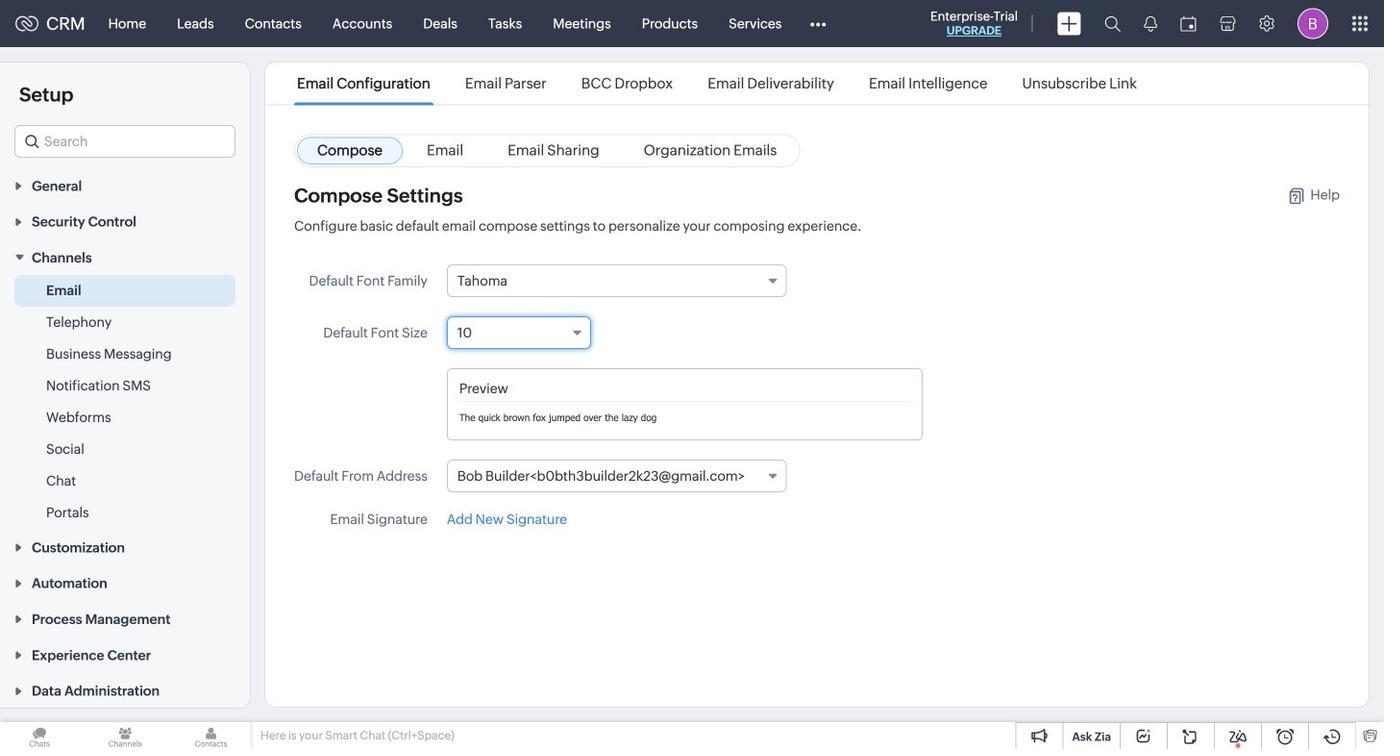 Task type: describe. For each thing, give the bounding box(es) containing it.
signals element
[[1133, 0, 1169, 47]]

calendar image
[[1181, 16, 1197, 31]]

logo image
[[15, 16, 38, 31]]

search element
[[1093, 0, 1133, 47]]

channels image
[[86, 722, 165, 749]]

Search text field
[[15, 126, 235, 157]]

signals image
[[1144, 15, 1158, 32]]

create menu image
[[1058, 12, 1082, 35]]

profile image
[[1298, 8, 1329, 39]]

none field search
[[14, 125, 236, 158]]



Task type: locate. For each thing, give the bounding box(es) containing it.
create menu element
[[1046, 0, 1093, 47]]

Other Modules field
[[798, 8, 839, 39]]

region
[[0, 275, 250, 529]]

profile element
[[1287, 0, 1341, 47]]

None field
[[14, 125, 236, 158], [447, 264, 787, 297], [447, 316, 591, 349], [447, 460, 787, 492], [447, 264, 787, 297], [447, 316, 591, 349], [447, 460, 787, 492]]

search image
[[1105, 15, 1121, 32]]

contacts image
[[172, 722, 251, 749]]

list
[[280, 63, 1155, 104]]

chats image
[[0, 722, 79, 749]]



